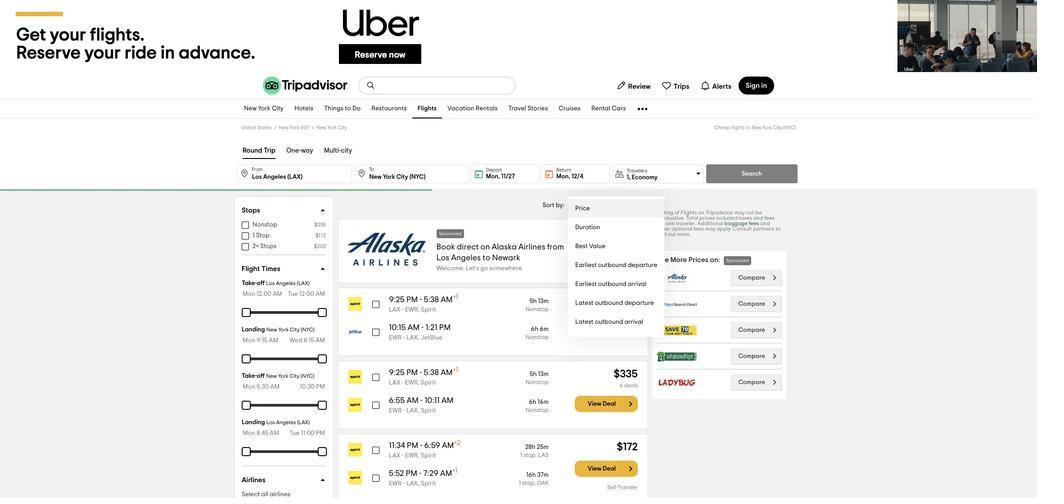 Task type: describe. For each thing, give the bounding box(es) containing it.
nonstop up stop
[[253, 222, 278, 228]]

one
[[666, 221, 675, 226]]

new up united
[[244, 106, 257, 112]]

york left (ny)
[[290, 125, 299, 130]]

flight times
[[242, 265, 281, 273]]

- down the 10:15
[[404, 335, 405, 341]]

1 stop
[[253, 232, 270, 239]]

see more prices on:
[[657, 256, 721, 264]]

cruises
[[559, 106, 581, 112]]

one-way
[[286, 147, 314, 154]]

may inside listing of flights on tripadvisor may not be exhaustive. total prices included taxes and fees for one traveler. additional
[[735, 210, 746, 215]]

review
[[629, 83, 651, 90]]

- inside 5:52 pm - 7:29 am + 1
[[419, 470, 422, 478]]

5 compare button from the top
[[731, 374, 783, 391]]

2 view deal button from the top
[[575, 396, 638, 412]]

mon, for mon, 12/4
[[557, 173, 571, 180]]

0 vertical spatial best value
[[573, 202, 604, 209]]

ewr down 11:34 pm - 6:59 am + 2
[[405, 453, 418, 459]]

multi-
[[324, 147, 341, 154]]

6h 6m nonstop
[[526, 326, 549, 341]]

earliest outbound departure
[[576, 262, 658, 269]]

1 inside travelers 1 , economy
[[627, 174, 629, 180]]

oak
[[537, 481, 549, 487]]

flight
[[242, 265, 260, 273]]

review link
[[613, 77, 655, 95]]

view deal for $337
[[588, 320, 616, 326]]

trip
[[264, 147, 276, 154]]

search image
[[367, 81, 376, 90]]

city or airport text field for to
[[355, 164, 470, 183]]

city inside landing new york city (nyc)
[[290, 327, 300, 332]]

mon 12:00 am
[[243, 291, 282, 297]]

5h for $337
[[530, 298, 537, 305]]

find
[[658, 232, 667, 237]]

welcome.
[[437, 265, 465, 271]]

12:00 for mon
[[257, 291, 272, 297]]

, inside the 6:55 am - 10:11 am ewr - lax , spirit
[[418, 408, 420, 414]]

1 compare link from the top
[[731, 270, 783, 286]]

from
[[548, 243, 564, 251]]

stop
[[256, 232, 270, 239]]

1 inside 28h 25m 1 stop, las
[[521, 453, 523, 459]]

, up 10:15 am - 1:21 pm ewr - lax , jetblue
[[418, 307, 420, 313]]

1 horizontal spatial new york city
[[317, 125, 347, 130]]

outbound for earliest outbound arrival
[[599, 281, 627, 287]]

9:25 for $335
[[389, 369, 405, 377]]

hotels link
[[289, 100, 319, 118]]

select
[[242, 492, 260, 498]]

multi-city
[[324, 147, 353, 154]]

on:
[[711, 256, 721, 264]]

latest time slider for tue 12:00 am
[[313, 303, 332, 323]]

1 horizontal spatial fees
[[749, 221, 760, 226]]

11/27
[[502, 173, 515, 180]]

baggage
[[725, 221, 748, 226]]

duration
[[576, 224, 601, 231]]

1 vertical spatial stops
[[260, 243, 277, 250]]

book direct on alaska airlines from los angeles to newark welcome. let's go somewhere
[[437, 243, 564, 271]]

- down 6:55
[[404, 408, 405, 414]]

latest outbound arrival
[[576, 319, 644, 325]]

am inside 11:34 pm - 6:59 am + 2
[[442, 442, 454, 450]]

outbound for earliest outbound departure
[[599, 262, 627, 269]]

times
[[262, 265, 281, 273]]

5:52
[[389, 470, 404, 478]]

in
[[762, 82, 768, 89]]

- down 11:34
[[402, 453, 404, 459]]

(lax) inside take-off los angeles (lax)
[[297, 281, 310, 286]]

los inside book direct on alaska airlines from los angeles to newark welcome. let's go somewhere
[[437, 254, 450, 262]]

spirit for $172
[[421, 453, 436, 459]]

may inside and other optional fees may apply. consult partners to find out more.
[[706, 226, 716, 232]]

, inside travelers 1 , economy
[[629, 174, 631, 180]]

on inside book direct on alaska airlines from los angeles to newark welcome. let's go somewhere
[[481, 243, 490, 251]]

restaurants link
[[366, 100, 413, 118]]

york right "flights"
[[763, 125, 773, 130]]

earliest time slider for mon 12:00 am
[[237, 303, 256, 323]]

and other optional fees may apply. consult partners to find out more.
[[658, 221, 781, 237]]

new york (ny) link
[[279, 125, 310, 130]]

25m
[[537, 444, 549, 451]]

trips
[[674, 83, 690, 90]]

, down 11:34 pm - 6:59 am + 2
[[418, 453, 420, 459]]

2 lax - ewr , spirit from the top
[[389, 380, 436, 386]]

1 inside 5:52 pm - 7:29 am + 1
[[456, 468, 458, 474]]

york down 'things'
[[328, 125, 337, 130]]

new right states at the top of the page
[[279, 125, 289, 130]]

ewr - lax , spirit
[[389, 481, 436, 487]]

(lax) inside landing los angeles (lax)
[[297, 420, 310, 425]]

0 horizontal spatial $172
[[316, 233, 326, 238]]

ewr inside the 6:55 am - 10:11 am ewr - lax , spirit
[[389, 408, 402, 414]]

departure for earliest outbound departure
[[628, 262, 658, 269]]

8:45
[[257, 430, 269, 437]]

- left 10:11
[[421, 397, 423, 405]]

1 inside 16h 37m 1 stop, oak
[[519, 481, 521, 487]]

5:38 for $335
[[424, 369, 439, 377]]

return mon, 12/4
[[557, 168, 584, 180]]

go
[[481, 265, 488, 271]]

traveler.
[[676, 221, 697, 226]]

departure for earliest return departure
[[617, 338, 647, 344]]

1 vertical spatial airlines
[[242, 477, 266, 484]]

nonstop up 6m
[[526, 307, 549, 313]]

city
[[341, 147, 353, 154]]

return
[[599, 338, 616, 344]]

by:
[[556, 202, 565, 209]]

york inside landing new york city (nyc)
[[278, 327, 289, 332]]

2 compare button from the top
[[731, 296, 783, 312]]

pm right 11:00
[[316, 430, 325, 437]]

1 vertical spatial best value
[[576, 243, 606, 250]]

sign in link
[[739, 77, 775, 95]]

taxes
[[739, 215, 753, 221]]

depart
[[486, 168, 502, 173]]

new right (ny)
[[317, 125, 327, 130]]

arrival for earliest outbound arrival
[[628, 281, 647, 287]]

spirit inside the 6:55 am - 10:11 am ewr - lax , spirit
[[421, 408, 436, 414]]

11:34
[[389, 442, 405, 450]]

alerts
[[713, 83, 732, 90]]

york inside take-off new york city (nyc)
[[278, 373, 289, 379]]

ewr up the 6:55 am - 10:11 am ewr - lax , spirit
[[405, 380, 418, 386]]

2 deal from the top
[[603, 401, 616, 407]]

6:59
[[425, 442, 440, 450]]

lax up 6:55
[[389, 380, 401, 386]]

do
[[353, 106, 361, 112]]

to right "flights"
[[747, 125, 751, 130]]

, down 5:52 pm - 7:29 am + 1
[[418, 481, 420, 487]]

things to do
[[324, 106, 361, 112]]

flights link
[[413, 100, 442, 118]]

see
[[657, 256, 669, 264]]

out
[[668, 232, 677, 237]]

5h for $335
[[530, 371, 537, 378]]

let's
[[466, 265, 479, 271]]

earliest time slider for mon 5:30 am
[[237, 396, 256, 415]]

one-
[[286, 147, 301, 154]]

10:11
[[425, 397, 440, 405]]

cheap flights to new york city (nyc)
[[715, 125, 796, 130]]

earliest return departure
[[576, 338, 647, 344]]

lax down 11:34
[[389, 453, 401, 459]]

- up the 10:15
[[402, 307, 404, 313]]

, up the 6:55 am - 10:11 am ewr - lax , spirit
[[418, 380, 420, 386]]

united
[[241, 125, 256, 130]]

economy
[[632, 174, 658, 180]]

5:30
[[257, 384, 269, 390]]

3 compare link from the top
[[731, 322, 783, 338]]

city or airport text field for from
[[237, 164, 352, 183]]

sort
[[543, 202, 555, 209]]

stop, for 7:29 am
[[523, 481, 536, 487]]

- up 6:55
[[402, 380, 404, 386]]

cars
[[612, 106, 626, 112]]

wed 8:15 am
[[290, 337, 325, 344]]

self-transfer
[[608, 485, 638, 490]]

off for take-off new york city (nyc)
[[257, 373, 265, 379]]

- up the 6:55 am - 10:11 am ewr - lax , spirit
[[420, 369, 422, 377]]

included
[[717, 215, 738, 221]]

fees inside and other optional fees may apply. consult partners to find out more.
[[694, 226, 704, 232]]

nonstop down 6m
[[526, 335, 549, 341]]

rentals
[[476, 106, 498, 112]]

1 vertical spatial $172
[[617, 442, 638, 453]]

new inside take-off new york city (nyc)
[[266, 373, 277, 379]]

am inside 5:52 pm - 7:29 am + 1
[[440, 470, 453, 478]]

stories
[[528, 106, 548, 112]]

for
[[658, 221, 665, 226]]

pm up 10:15 am - 1:21 pm ewr - lax , jetblue
[[407, 296, 418, 304]]

pm inside 10:15 am - 1:21 pm ewr - lax , jetblue
[[440, 324, 451, 332]]

new right "flights"
[[752, 125, 762, 130]]

ewr down 5:52
[[389, 481, 402, 487]]

mon 5:30 am
[[243, 384, 280, 390]]

9:25 for $337
[[389, 296, 405, 304]]

pm up the 6:55 am - 10:11 am ewr - lax , spirit
[[407, 369, 418, 377]]

16h 37m 1 stop, oak
[[519, 472, 549, 487]]

deal for $337
[[603, 320, 616, 326]]

deal for $172
[[603, 466, 616, 472]]

book
[[437, 243, 455, 251]]

somewhere
[[490, 265, 523, 271]]

am inside 10:15 am - 1:21 pm ewr - lax , jetblue
[[408, 324, 420, 332]]

wed
[[290, 337, 303, 344]]

- left 1:21
[[422, 324, 424, 332]]

to inside book direct on alaska airlines from los angeles to newark welcome. let's go somewhere
[[483, 254, 491, 262]]

0 vertical spatial new york city
[[244, 106, 284, 112]]

tue 12:00 am
[[288, 291, 325, 297]]

- inside 11:34 pm - 6:59 am + 2
[[420, 442, 423, 450]]

earliest time slider for mon 9:15 am
[[237, 349, 256, 369]]

alerts link
[[697, 77, 736, 95]]

2 compare link from the top
[[731, 296, 783, 312]]

nonstop down 16m
[[526, 408, 549, 414]]

and inside listing of flights on tripadvisor may not be exhaustive. total prices included taxes and fees for one traveler. additional
[[754, 215, 764, 221]]

airlines
[[270, 492, 291, 498]]

optional
[[672, 226, 693, 232]]

cheap
[[715, 125, 731, 130]]

tripadvisor image
[[263, 77, 348, 95]]

consult
[[734, 226, 753, 232]]

tue 11:00 pm
[[290, 430, 325, 437]]

nonstop up 16m
[[526, 380, 549, 386]]

things
[[324, 106, 344, 112]]

ewr inside 10:15 am - 1:21 pm ewr - lax , jetblue
[[389, 335, 402, 341]]

apply.
[[717, 226, 732, 232]]

1 compare button from the top
[[731, 270, 783, 286]]

exhaustive.
[[658, 215, 685, 221]]

6:55 am - 10:11 am ewr - lax , spirit
[[389, 397, 454, 414]]

view deal button for $337
[[575, 315, 638, 331]]

mon 8:45 am
[[243, 430, 279, 437]]



Task type: locate. For each thing, give the bounding box(es) containing it.
view
[[588, 320, 602, 326], [588, 401, 602, 407], [588, 466, 602, 472]]

2 earliest time slider from the top
[[237, 349, 256, 369]]

ewr up the 10:15
[[405, 307, 418, 313]]

0 vertical spatial sponsored
[[439, 231, 462, 236]]

+ inside 5:52 pm - 7:29 am + 1
[[453, 468, 456, 474]]

lax - ewr , spirit up 6:55
[[389, 380, 436, 386]]

take- up the mon 5:30 am
[[242, 373, 257, 379]]

0 vertical spatial departure
[[628, 262, 658, 269]]

1 9:25 from the top
[[389, 296, 405, 304]]

los up 8:45
[[267, 420, 275, 425]]

0 horizontal spatial fees
[[694, 226, 704, 232]]

fees right be
[[765, 215, 775, 221]]

1 horizontal spatial $335
[[614, 369, 638, 380]]

mon for mon 5:30 am
[[243, 384, 255, 390]]

0 vertical spatial landing
[[242, 327, 265, 333]]

5h 13m nonstop up 6m
[[526, 298, 549, 313]]

2 compare from the top
[[739, 301, 766, 307]]

1 vertical spatial earliest
[[576, 281, 597, 287]]

1 horizontal spatial 12:00
[[300, 291, 314, 297]]

1 5h from the top
[[530, 298, 537, 305]]

8:15
[[304, 337, 314, 344]]

latest for latest outbound departure
[[576, 300, 594, 306]]

$335 for $335
[[314, 222, 326, 228]]

pm inside 11:34 pm - 6:59 am + 2
[[407, 442, 419, 450]]

flights left the vacation
[[418, 106, 437, 112]]

new york city down 'things'
[[317, 125, 347, 130]]

0 vertical spatial view deal button
[[575, 315, 638, 331]]

6
[[620, 383, 623, 388]]

on inside listing of flights on tripadvisor may not be exhaustive. total prices included taxes and fees for one traveler. additional
[[699, 210, 705, 215]]

$337
[[615, 296, 638, 307]]

las
[[539, 453, 549, 459]]

1 horizontal spatial stops
[[260, 243, 277, 250]]

be
[[756, 210, 763, 215]]

City or Airport text field
[[237, 164, 352, 183], [355, 164, 470, 183]]

stop,
[[524, 453, 537, 459], [523, 481, 536, 487]]

0 vertical spatial 5h 13m nonstop
[[526, 298, 549, 313]]

lax
[[389, 307, 401, 313], [407, 335, 418, 341], [389, 380, 401, 386], [407, 408, 418, 414], [389, 453, 401, 459], [407, 481, 418, 487]]

city inside take-off new york city (nyc)
[[290, 373, 300, 379]]

3 mon from the top
[[243, 384, 255, 390]]

0 vertical spatial new york city link
[[239, 100, 289, 118]]

0 vertical spatial flights
[[418, 106, 437, 112]]

tue for tue 11:00 pm
[[290, 430, 300, 437]]

0 horizontal spatial sponsored
[[439, 231, 462, 236]]

1 horizontal spatial flights
[[681, 210, 698, 215]]

1 deal from the top
[[603, 320, 616, 326]]

2 landing from the top
[[242, 419, 265, 426]]

2 vertical spatial lax - ewr , spirit
[[389, 453, 436, 459]]

tue for tue 12:00 am
[[288, 291, 298, 297]]

outbound up "latest outbound departure"
[[599, 281, 627, 287]]

view for $172
[[588, 466, 602, 472]]

1 horizontal spatial new york city link
[[317, 125, 347, 130]]

1 5:38 from the top
[[424, 296, 439, 304]]

- left 7:29
[[419, 470, 422, 478]]

13m for $335
[[539, 371, 549, 378]]

5:38 up 10:11
[[424, 369, 439, 377]]

1 vertical spatial new york city link
[[317, 125, 347, 130]]

stop, inside 16h 37m 1 stop, oak
[[523, 481, 536, 487]]

11:00
[[301, 430, 315, 437]]

1 vertical spatial stop,
[[523, 481, 536, 487]]

(nyc) inside landing new york city (nyc)
[[301, 327, 315, 332]]

compare for third compare 'button' from the bottom of the page
[[739, 327, 766, 333]]

mon for mon 9:15 am
[[243, 337, 255, 344]]

2 take- from the top
[[242, 373, 257, 379]]

3 deal from the top
[[603, 466, 616, 472]]

11:34 pm - 6:59 am + 2
[[389, 440, 461, 450]]

earliest up earliest outbound arrival
[[576, 262, 597, 269]]

compare for 5th compare 'button' from the bottom of the page
[[739, 275, 766, 281]]

- down 5:52
[[404, 481, 405, 487]]

$335 up 6
[[614, 369, 638, 380]]

13m up 16m
[[539, 371, 549, 378]]

$172
[[316, 233, 326, 238], [617, 442, 638, 453]]

return
[[557, 168, 572, 173]]

0 vertical spatial best
[[573, 202, 586, 209]]

5 compare link from the top
[[731, 374, 783, 391]]

0 vertical spatial on
[[699, 210, 705, 215]]

latest time slider down 10:30 pm
[[313, 396, 332, 415]]

1 vertical spatial arrival
[[625, 319, 644, 325]]

lax - ewr , spirit for $337
[[389, 307, 436, 313]]

alaska
[[492, 243, 517, 251]]

1
[[627, 174, 629, 180], [253, 232, 255, 239], [456, 294, 459, 300], [456, 367, 459, 373], [521, 453, 523, 459], [456, 468, 458, 474], [519, 481, 521, 487]]

listing of flights on tripadvisor may not be exhaustive. total prices included taxes and fees for one traveler. additional
[[658, 210, 775, 226]]

to inside and other optional fees may apply. consult partners to find out more.
[[776, 226, 781, 232]]

9:25 pm - 5:38 am + 1 up 10:11
[[389, 367, 459, 377]]

,
[[629, 174, 631, 180], [418, 307, 420, 313], [418, 335, 420, 341], [418, 380, 420, 386], [418, 408, 420, 414], [418, 453, 420, 459], [418, 481, 420, 487]]

- up 10:15 am - 1:21 pm ewr - lax , jetblue
[[420, 296, 422, 304]]

landing up the mon 8:45 am
[[242, 419, 265, 426]]

0 horizontal spatial flights
[[418, 106, 437, 112]]

earliest outbound arrival
[[576, 281, 647, 287]]

1 vertical spatial off
[[257, 373, 265, 379]]

to
[[369, 167, 374, 172]]

view deal button
[[575, 315, 638, 331], [575, 396, 638, 412], [575, 461, 638, 477]]

spirit down 10:11
[[421, 408, 436, 414]]

3 compare button from the top
[[731, 322, 783, 338]]

nonstop
[[253, 222, 278, 228], [526, 307, 549, 313], [526, 335, 549, 341], [526, 380, 549, 386], [526, 408, 549, 414]]

angeles up tue 11:00 pm
[[276, 420, 296, 425]]

1 horizontal spatial city or airport text field
[[355, 164, 470, 183]]

0 vertical spatial tue
[[288, 291, 298, 297]]

2 12:00 from the left
[[300, 291, 314, 297]]

1 view deal from the top
[[588, 320, 616, 326]]

1 take- from the top
[[242, 280, 257, 287]]

3 view deal from the top
[[588, 466, 616, 472]]

0 vertical spatial arrival
[[628, 281, 647, 287]]

1 vertical spatial view
[[588, 401, 602, 407]]

off up mon 12:00 am
[[257, 280, 265, 287]]

latest for latest outbound arrival
[[576, 319, 594, 325]]

things to do link
[[319, 100, 366, 118]]

2 9:25 from the top
[[389, 369, 405, 377]]

outbound up earliest outbound arrival
[[599, 262, 627, 269]]

0 vertical spatial earliest
[[576, 262, 597, 269]]

pm right the "10:30"
[[316, 384, 325, 390]]

total
[[687, 215, 699, 221]]

1 horizontal spatial airlines
[[519, 243, 546, 251]]

2 mon, from the left
[[557, 173, 571, 180]]

, left jetblue in the bottom of the page
[[418, 335, 420, 341]]

9:25 pm - 5:38 am + 1
[[389, 294, 459, 304], [389, 367, 459, 377]]

1 view from the top
[[588, 320, 602, 326]]

mon, down return
[[557, 173, 571, 180]]

1 vertical spatial tue
[[290, 430, 300, 437]]

1 city or airport text field from the left
[[237, 164, 352, 183]]

best value
[[573, 202, 604, 209], [576, 243, 606, 250]]

1 latest time slider from the top
[[313, 303, 332, 323]]

+ for $335
[[453, 367, 456, 373]]

lax up 11:34 pm - 6:59 am + 2
[[407, 408, 418, 414]]

1 view deal button from the top
[[575, 315, 638, 331]]

view deal up return
[[588, 320, 616, 326]]

$335 for $335 6 deals
[[614, 369, 638, 380]]

price
[[576, 205, 591, 212]]

1 vertical spatial may
[[706, 226, 716, 232]]

3 earliest time slider from the top
[[237, 396, 256, 415]]

0 vertical spatial view
[[588, 320, 602, 326]]

0 horizontal spatial new york city
[[244, 106, 284, 112]]

5h 13m nonstop for $337
[[526, 298, 549, 313]]

earliest time slider down mon 12:00 am
[[237, 303, 256, 323]]

york up mon 9:15 am
[[278, 327, 289, 332]]

6h for $335
[[529, 399, 537, 405]]

0 horizontal spatial may
[[706, 226, 716, 232]]

latest time slider down tue 12:00 am on the left bottom of page
[[313, 303, 332, 323]]

0 vertical spatial 5:38
[[424, 296, 439, 304]]

-
[[420, 296, 422, 304], [402, 307, 404, 313], [422, 324, 424, 332], [404, 335, 405, 341], [420, 369, 422, 377], [402, 380, 404, 386], [421, 397, 423, 405], [404, 408, 405, 414], [420, 442, 423, 450], [402, 453, 404, 459], [419, 470, 422, 478], [404, 481, 405, 487]]

4 mon from the top
[[243, 430, 255, 437]]

0 vertical spatial value
[[587, 202, 604, 209]]

to right partners
[[776, 226, 781, 232]]

united states
[[241, 125, 272, 130]]

0 horizontal spatial on
[[481, 243, 490, 251]]

$172 up transfer
[[617, 442, 638, 453]]

1 vertical spatial on
[[481, 243, 490, 251]]

1 vertical spatial 13m
[[539, 371, 549, 378]]

2 latest from the top
[[576, 319, 594, 325]]

5:52 pm - 7:29 am + 1
[[389, 468, 458, 478]]

lax inside the 6:55 am - 10:11 am ewr - lax , spirit
[[407, 408, 418, 414]]

earliest time slider for mon 8:45 am
[[237, 442, 256, 462]]

1 vertical spatial landing
[[242, 419, 265, 426]]

, inside 10:15 am - 1:21 pm ewr - lax , jetblue
[[418, 335, 420, 341]]

1 vertical spatial value
[[590, 243, 606, 250]]

stops up 1 stop
[[242, 207, 260, 214]]

1 vertical spatial view deal
[[588, 401, 616, 407]]

13m for $337
[[539, 298, 549, 305]]

1 earliest time slider from the top
[[237, 303, 256, 323]]

lax - ewr , spirit up the 10:15
[[389, 307, 436, 313]]

1 vertical spatial view deal button
[[575, 396, 638, 412]]

4 compare link from the top
[[731, 348, 783, 364]]

2 city or airport text field from the left
[[355, 164, 470, 183]]

0 vertical spatial $172
[[316, 233, 326, 238]]

6h for $337
[[532, 326, 539, 332]]

3 spirit from the top
[[421, 408, 436, 414]]

1 5h 13m nonstop from the top
[[526, 298, 549, 313]]

los inside landing los angeles (lax)
[[267, 420, 275, 425]]

1 mon, from the left
[[486, 173, 500, 180]]

earliest time slider down the mon 5:30 am
[[237, 396, 256, 415]]

departure down find
[[628, 262, 658, 269]]

4 latest time slider from the top
[[313, 442, 332, 462]]

5h up 6h 16m nonstop
[[530, 371, 537, 378]]

(nyc) inside take-off new york city (nyc)
[[301, 373, 314, 379]]

, down travelers
[[629, 174, 631, 180]]

1 compare from the top
[[739, 275, 766, 281]]

earliest
[[576, 262, 597, 269], [576, 281, 597, 287], [576, 338, 597, 344]]

take- for take-off los angeles (lax)
[[242, 280, 257, 287]]

3 earliest from the top
[[576, 338, 597, 344]]

view deal
[[588, 320, 616, 326], [588, 401, 616, 407], [588, 466, 616, 472]]

latest up latest outbound arrival
[[576, 300, 594, 306]]

0 vertical spatial (nyc)
[[784, 125, 796, 130]]

mon for mon 8:45 am
[[243, 430, 255, 437]]

6h inside 6h 16m nonstop
[[529, 399, 537, 405]]

angeles down times
[[276, 281, 296, 286]]

1 vertical spatial flights
[[681, 210, 698, 215]]

latest
[[576, 300, 594, 306], [576, 319, 594, 325]]

united states link
[[241, 125, 272, 130]]

2 spirit from the top
[[421, 380, 436, 386]]

1 vertical spatial latest
[[576, 319, 594, 325]]

new up 5:30
[[266, 373, 277, 379]]

1 13m from the top
[[539, 298, 549, 305]]

deal down $335 6 deals
[[603, 401, 616, 407]]

may left not
[[735, 210, 746, 215]]

1 landing from the top
[[242, 327, 265, 333]]

2 horizontal spatial fees
[[765, 215, 775, 221]]

travelers
[[627, 168, 648, 173]]

view deal down $335 6 deals
[[588, 401, 616, 407]]

2 5h from the top
[[530, 371, 537, 378]]

2 vertical spatial view deal button
[[575, 461, 638, 477]]

vacation rentals
[[448, 106, 498, 112]]

earliest for earliest outbound arrival
[[576, 281, 597, 287]]

arrival
[[628, 281, 647, 287], [625, 319, 644, 325]]

0 vertical spatial stops
[[242, 207, 260, 214]]

$202
[[314, 244, 326, 249]]

2 5:38 from the top
[[424, 369, 439, 377]]

landing for landing los angeles (lax)
[[242, 419, 265, 426]]

0 horizontal spatial mon,
[[486, 173, 500, 180]]

compare link
[[731, 270, 783, 286], [731, 296, 783, 312], [731, 322, 783, 338], [731, 348, 783, 364], [731, 374, 783, 391]]

stop, for 6:59 am
[[524, 453, 537, 459]]

lax - ewr , spirit for $172
[[389, 453, 436, 459]]

outbound for latest outbound departure
[[595, 300, 624, 306]]

2 off from the top
[[257, 373, 265, 379]]

0 vertical spatial 13m
[[539, 298, 549, 305]]

earliest time slider down the mon 8:45 am
[[237, 442, 256, 462]]

+ for $337
[[453, 294, 456, 300]]

37m
[[538, 472, 549, 478]]

take-off new york city (nyc)
[[242, 373, 314, 379]]

airlines inside book direct on alaska airlines from los angeles to newark welcome. let's go somewhere
[[519, 243, 546, 251]]

1 vertical spatial los
[[266, 281, 275, 286]]

off for take-off los angeles (lax)
[[257, 280, 265, 287]]

lax inside 10:15 am - 1:21 pm ewr - lax , jetblue
[[407, 335, 418, 341]]

tripadvisor
[[706, 210, 734, 215]]

best down duration
[[576, 243, 588, 250]]

of
[[675, 210, 680, 215]]

pm inside 5:52 pm - 7:29 am + 1
[[406, 470, 418, 478]]

2 5h 13m nonstop from the top
[[526, 371, 549, 386]]

1 earliest from the top
[[576, 262, 597, 269]]

0 horizontal spatial airlines
[[242, 477, 266, 484]]

1 12:00 from the left
[[257, 291, 272, 297]]

to up go
[[483, 254, 491, 262]]

fees inside listing of flights on tripadvisor may not be exhaustive. total prices included taxes and fees for one traveler. additional
[[765, 215, 775, 221]]

$335
[[314, 222, 326, 228], [614, 369, 638, 380]]

los down book
[[437, 254, 450, 262]]

4 compare from the top
[[739, 353, 766, 360]]

arrival for latest outbound arrival
[[625, 319, 644, 325]]

latest time slider for tue 11:00 pm
[[313, 442, 332, 462]]

0 vertical spatial 5h
[[530, 298, 537, 305]]

5:38
[[424, 296, 439, 304], [424, 369, 439, 377]]

0 horizontal spatial new york city link
[[239, 100, 289, 118]]

outbound for latest outbound arrival
[[595, 319, 624, 325]]

take- down flight
[[242, 280, 257, 287]]

vacation
[[448, 106, 475, 112]]

10:15 am - 1:21 pm ewr - lax , jetblue
[[389, 324, 451, 341]]

(lax) up tue 11:00 pm
[[297, 420, 310, 425]]

to left do
[[345, 106, 351, 112]]

12:00
[[257, 291, 272, 297], [300, 291, 314, 297]]

0 vertical spatial lax - ewr , spirit
[[389, 307, 436, 313]]

0 horizontal spatial 12:00
[[257, 291, 272, 297]]

los inside take-off los angeles (lax)
[[266, 281, 275, 286]]

4 earliest time slider from the top
[[237, 442, 256, 462]]

sponsored up book
[[439, 231, 462, 236]]

None search field
[[360, 77, 515, 94]]

earliest time slider
[[237, 303, 256, 323], [237, 349, 256, 369], [237, 396, 256, 415], [237, 442, 256, 462]]

spirit up 10:11
[[421, 380, 436, 386]]

flights inside listing of flights on tripadvisor may not be exhaustive. total prices included taxes and fees for one traveler. additional
[[681, 210, 698, 215]]

on
[[699, 210, 705, 215], [481, 243, 490, 251]]

3 view deal button from the top
[[575, 461, 638, 477]]

lax - ewr , spirit down 11:34 pm - 6:59 am + 2
[[389, 453, 436, 459]]

1 latest from the top
[[576, 300, 594, 306]]

1 horizontal spatial on
[[699, 210, 705, 215]]

compare for 2nd compare 'button' from the bottom of the page
[[739, 353, 766, 360]]

2 earliest from the top
[[576, 281, 597, 287]]

compare for 4th compare 'button' from the bottom of the page
[[739, 301, 766, 307]]

restaurants
[[372, 106, 407, 112]]

baggage fees link
[[725, 221, 760, 226]]

departure for latest outbound departure
[[625, 300, 655, 306]]

0 vertical spatial off
[[257, 280, 265, 287]]

0 vertical spatial angeles
[[452, 254, 481, 262]]

earliest time slider down mon 9:15 am
[[237, 349, 256, 369]]

search
[[742, 171, 763, 177]]

0 vertical spatial latest
[[576, 300, 594, 306]]

best value down duration
[[576, 243, 606, 250]]

pm right 1:21
[[440, 324, 451, 332]]

trips link
[[658, 77, 694, 95]]

9:25 pm - 5:38 am + 1 for $335
[[389, 367, 459, 377]]

+ for $172
[[454, 440, 457, 446]]

view deal button for $172
[[575, 461, 638, 477]]

other
[[658, 226, 671, 232]]

lax left jetblue in the bottom of the page
[[407, 335, 418, 341]]

12:00 for tue
[[300, 291, 314, 297]]

2 9:25 pm - 5:38 am + 1 from the top
[[389, 367, 459, 377]]

2 vertical spatial view
[[588, 466, 602, 472]]

1 vertical spatial (nyc)
[[301, 327, 315, 332]]

advertisement region
[[0, 0, 1038, 72]]

4 spirit from the top
[[421, 453, 436, 459]]

flights inside flights link
[[418, 106, 437, 112]]

view for $337
[[588, 320, 602, 326]]

deal up earliest return departure
[[603, 320, 616, 326]]

2 vertical spatial view deal
[[588, 466, 616, 472]]

0 vertical spatial (lax)
[[297, 281, 310, 286]]

city
[[272, 106, 284, 112], [338, 125, 347, 130], [774, 125, 783, 130], [290, 327, 300, 332], [290, 373, 300, 379]]

1 vertical spatial departure
[[625, 300, 655, 306]]

lax up the 10:15
[[389, 307, 401, 313]]

1 horizontal spatial sponsored
[[727, 259, 749, 263]]

2+ stops
[[253, 243, 277, 250]]

mon down flight
[[243, 291, 255, 297]]

1 vertical spatial 9:25 pm - 5:38 am + 1
[[389, 367, 459, 377]]

0 vertical spatial $335
[[314, 222, 326, 228]]

landing
[[242, 327, 265, 333], [242, 419, 265, 426]]

5:38 for $337
[[424, 296, 439, 304]]

take-off los angeles (lax)
[[242, 280, 310, 287]]

0 vertical spatial los
[[437, 254, 450, 262]]

angeles
[[452, 254, 481, 262], [276, 281, 296, 286], [276, 420, 296, 425]]

4 compare button from the top
[[731, 348, 783, 364]]

york
[[258, 106, 271, 112], [290, 125, 299, 130], [328, 125, 337, 130], [763, 125, 773, 130], [278, 327, 289, 332], [278, 373, 289, 379]]

angeles inside book direct on alaska airlines from los angeles to newark welcome. let's go somewhere
[[452, 254, 481, 262]]

0 vertical spatial take-
[[242, 280, 257, 287]]

0 vertical spatial view deal
[[588, 320, 616, 326]]

way
[[301, 147, 314, 154]]

new york city link
[[239, 100, 289, 118], [317, 125, 347, 130]]

deal
[[603, 320, 616, 326], [603, 401, 616, 407], [603, 466, 616, 472]]

value up duration
[[587, 202, 604, 209]]

6h left 16m
[[529, 399, 537, 405]]

earliest for earliest outbound departure
[[576, 262, 597, 269]]

6m
[[540, 326, 549, 332]]

9:25 up 6:55
[[389, 369, 405, 377]]

2 vertical spatial deal
[[603, 466, 616, 472]]

1 vertical spatial 6h
[[529, 399, 537, 405]]

ewr down 6:55
[[389, 408, 402, 414]]

mon, inside the depart mon, 11/27
[[486, 173, 500, 180]]

1 off from the top
[[257, 280, 265, 287]]

5h 13m nonstop for $335
[[526, 371, 549, 386]]

1 horizontal spatial may
[[735, 210, 746, 215]]

latest time slider
[[313, 303, 332, 323], [313, 349, 332, 369], [313, 396, 332, 415], [313, 442, 332, 462]]

earliest for earliest return departure
[[576, 338, 597, 344]]

mon 9:15 am
[[243, 337, 279, 344]]

+ inside 11:34 pm - 6:59 am + 2
[[454, 440, 457, 446]]

york up states at the top of the page
[[258, 106, 271, 112]]

newark
[[493, 254, 521, 262]]

latest up earliest return departure
[[576, 319, 594, 325]]

3 compare from the top
[[739, 327, 766, 333]]

0 vertical spatial 6h
[[532, 326, 539, 332]]

1 mon from the top
[[243, 291, 255, 297]]

best value up duration
[[573, 202, 604, 209]]

sponsored right on: at the bottom of the page
[[727, 259, 749, 263]]

new
[[244, 106, 257, 112], [279, 125, 289, 130], [317, 125, 327, 130], [752, 125, 762, 130], [267, 327, 277, 332], [266, 373, 277, 379]]

1 vertical spatial 9:25
[[389, 369, 405, 377]]

9:25 pm - 5:38 am + 1 for $337
[[389, 294, 459, 304]]

3 lax - ewr , spirit from the top
[[389, 453, 436, 459]]

mon, inside return mon, 12/4
[[557, 173, 571, 180]]

mon left 9:15
[[243, 337, 255, 344]]

latest outbound departure
[[576, 300, 655, 306]]

0 vertical spatial airlines
[[519, 243, 546, 251]]

16m
[[538, 399, 549, 405]]

new york city
[[244, 106, 284, 112], [317, 125, 347, 130]]

angeles inside take-off los angeles (lax)
[[276, 281, 296, 286]]

compare for 1st compare 'button' from the bottom
[[739, 379, 766, 386]]

2 vertical spatial (nyc)
[[301, 373, 314, 379]]

0 vertical spatial 9:25
[[389, 296, 405, 304]]

and inside and other optional fees may apply. consult partners to find out more.
[[761, 221, 771, 226]]

spirit for $337
[[421, 307, 436, 313]]

mon, for mon, 11/27
[[486, 173, 500, 180]]

2 vertical spatial los
[[267, 420, 275, 425]]

outbound up latest outbound arrival
[[595, 300, 624, 306]]

$335 up $202
[[314, 222, 326, 228]]

2 view from the top
[[588, 401, 602, 407]]

0 horizontal spatial city or airport text field
[[237, 164, 352, 183]]

5h up 6h 6m nonstop
[[530, 298, 537, 305]]

departure right return
[[617, 338, 647, 344]]

not
[[747, 210, 755, 215]]

angeles inside landing los angeles (lax)
[[276, 420, 296, 425]]

1 9:25 pm - 5:38 am + 1 from the top
[[389, 294, 459, 304]]

sponsored
[[439, 231, 462, 236], [727, 259, 749, 263]]

flights
[[732, 125, 745, 130]]

1 vertical spatial 5:38
[[424, 369, 439, 377]]

may down prices
[[706, 226, 716, 232]]

2 mon from the top
[[243, 337, 255, 344]]

0 horizontal spatial stops
[[242, 207, 260, 214]]

5 spirit from the top
[[421, 481, 436, 487]]

5 compare from the top
[[739, 379, 766, 386]]

1 vertical spatial angeles
[[276, 281, 296, 286]]

10:15
[[389, 324, 406, 332]]

latest time slider for 10:30 pm
[[313, 396, 332, 415]]

3 latest time slider from the top
[[313, 396, 332, 415]]

mon for mon 12:00 am
[[243, 291, 255, 297]]

view deal for $172
[[588, 466, 616, 472]]

and down be
[[761, 221, 771, 226]]

2 latest time slider from the top
[[313, 349, 332, 369]]

6h inside 6h 6m nonstop
[[532, 326, 539, 332]]

latest time slider for wed 8:15 am
[[313, 349, 332, 369]]

travel stories
[[509, 106, 548, 112]]

5h 13m nonstop up 16m
[[526, 371, 549, 386]]

view deal up self-
[[588, 466, 616, 472]]

departure
[[628, 262, 658, 269], [625, 300, 655, 306], [617, 338, 647, 344]]

spirit for $335
[[421, 380, 436, 386]]

spirit down 7:29
[[421, 481, 436, 487]]

0 vertical spatial deal
[[603, 320, 616, 326]]

new inside landing new york city (nyc)
[[267, 327, 277, 332]]

1 vertical spatial 5h 13m nonstop
[[526, 371, 549, 386]]

16h
[[527, 472, 536, 478]]

stop, inside 28h 25m 1 stop, las
[[524, 453, 537, 459]]

1 spirit from the top
[[421, 307, 436, 313]]

new york city up states at the top of the page
[[244, 106, 284, 112]]

1 vertical spatial best
[[576, 243, 588, 250]]

landing for landing new york city (nyc)
[[242, 327, 265, 333]]

take- for take-off new york city (nyc)
[[242, 373, 257, 379]]

1 horizontal spatial mon,
[[557, 173, 571, 180]]

1 lax - ewr , spirit from the top
[[389, 307, 436, 313]]

on up additional
[[699, 210, 705, 215]]

0 vertical spatial stop,
[[524, 453, 537, 459]]

3 view from the top
[[588, 466, 602, 472]]

deals
[[625, 383, 638, 388]]

1 vertical spatial sponsored
[[727, 259, 749, 263]]

1 vertical spatial (lax)
[[297, 420, 310, 425]]

2 view deal from the top
[[588, 401, 616, 407]]

stop, down 16h
[[523, 481, 536, 487]]

earliest left return
[[576, 338, 597, 344]]

best
[[573, 202, 586, 209], [576, 243, 588, 250]]

lax down 5:52 pm - 7:29 am + 1
[[407, 481, 418, 487]]

2 13m from the top
[[539, 371, 549, 378]]

round trip link
[[243, 144, 276, 159]]

arrival down $337
[[625, 319, 644, 325]]

more
[[671, 256, 688, 264]]



Task type: vqa. For each thing, say whether or not it's contained in the screenshot.
TUE related to Tue 11:00 PM
yes



